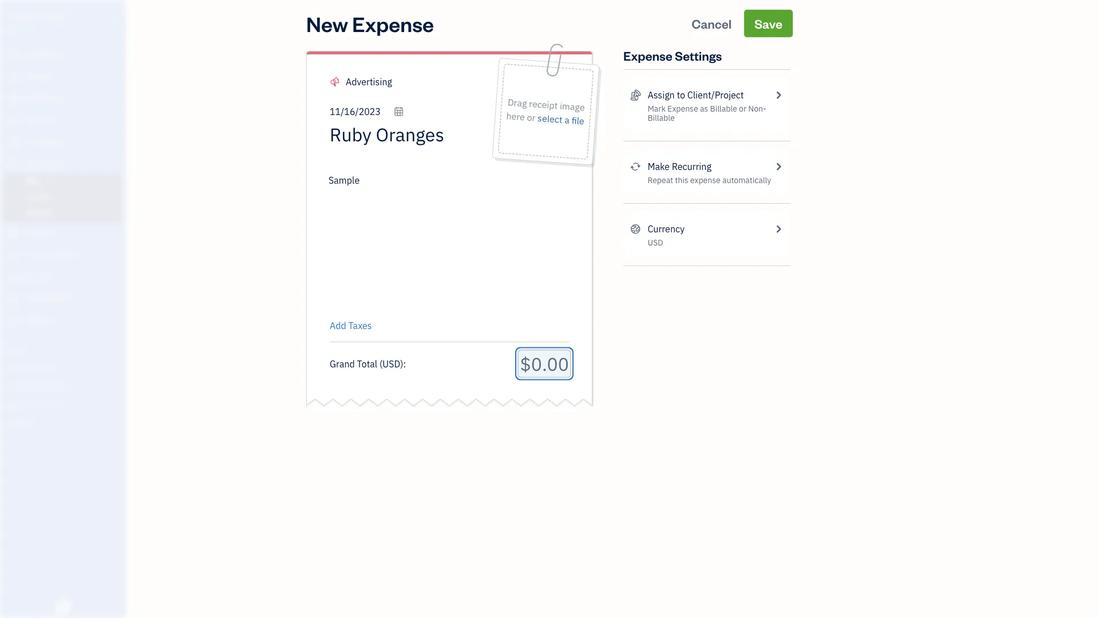 Task type: vqa. For each thing, say whether or not it's contained in the screenshot.
or to the left
yes



Task type: describe. For each thing, give the bounding box(es) containing it.
drag receipt image here or
[[506, 96, 585, 124]]

oranges
[[33, 10, 68, 22]]

1 horizontal spatial usd
[[648, 237, 663, 248]]

apps image
[[9, 344, 123, 353]]

items and services image
[[9, 381, 123, 390]]

cancel button
[[682, 10, 742, 37]]

chart image
[[7, 293, 21, 305]]

1 vertical spatial expense
[[624, 47, 673, 64]]

assign to client/project
[[648, 89, 744, 101]]

grand
[[330, 358, 355, 370]]

grand total ( usd ):
[[330, 358, 406, 370]]

save
[[755, 15, 783, 31]]

select a file
[[537, 112, 585, 127]]

Amount (USD) text field
[[520, 352, 569, 376]]

add taxes button
[[330, 319, 372, 333]]

refresh image
[[630, 160, 641, 174]]

project image
[[7, 228, 21, 239]]

expense
[[691, 175, 721, 186]]

or for mark expense as billable or non- billable
[[739, 103, 747, 114]]

currencyandlanguage image
[[630, 222, 641, 236]]

as
[[700, 103, 708, 114]]

1 horizontal spatial billable
[[710, 103, 737, 114]]

payment image
[[7, 137, 21, 148]]

image
[[560, 100, 585, 114]]

save button
[[744, 10, 793, 37]]

receipt
[[529, 98, 558, 112]]

chevronright image
[[773, 160, 784, 174]]

money image
[[7, 271, 21, 283]]

chevronright image for assign to client/project
[[773, 88, 784, 102]]

ruby oranges owner
[[9, 10, 68, 32]]

automatically
[[723, 175, 771, 186]]

expense for mark expense as billable or non- billable
[[668, 103, 698, 114]]

this
[[675, 175, 689, 186]]

or for drag receipt image here or
[[527, 111, 536, 124]]

settings image
[[9, 417, 123, 427]]



Task type: locate. For each thing, give the bounding box(es) containing it.
ruby
[[9, 10, 31, 22]]

expense
[[352, 10, 434, 37], [624, 47, 673, 64], [668, 103, 698, 114]]

Date in MM/DD/YYYY format text field
[[330, 106, 404, 118]]

add taxes
[[330, 320, 372, 332]]

or
[[739, 103, 747, 114], [527, 111, 536, 124]]

invoice image
[[7, 115, 21, 127]]

client/project
[[688, 89, 744, 101]]

non-
[[749, 103, 767, 114]]

expense for new expense
[[352, 10, 434, 37]]

0 vertical spatial expense
[[352, 10, 434, 37]]

repeat this expense automatically
[[648, 175, 771, 186]]

make
[[648, 161, 670, 173]]

expense image
[[7, 159, 21, 170]]

billable down assign
[[648, 113, 675, 123]]

taxes
[[349, 320, 372, 332]]

or inside mark expense as billable or non- billable
[[739, 103, 747, 114]]

new expense
[[306, 10, 434, 37]]

expense settings
[[624, 47, 722, 64]]

0 horizontal spatial or
[[527, 111, 536, 124]]

file
[[571, 114, 585, 127]]

usd
[[648, 237, 663, 248], [383, 358, 400, 370]]

cancel
[[692, 15, 732, 31]]

timer image
[[7, 250, 21, 261]]

select
[[537, 112, 563, 126]]

add
[[330, 320, 346, 332]]

main element
[[0, 0, 155, 618]]

):
[[400, 358, 406, 370]]

make recurring
[[648, 161, 712, 173]]

drag
[[507, 96, 527, 109]]

0 horizontal spatial billable
[[648, 113, 675, 123]]

billable
[[710, 103, 737, 114], [648, 113, 675, 123]]

estimate image
[[7, 93, 21, 105]]

or inside drag receipt image here or
[[527, 111, 536, 124]]

total
[[357, 358, 377, 370]]

team members image
[[9, 362, 123, 372]]

0 horizontal spatial usd
[[383, 358, 400, 370]]

billable down client/project
[[710, 103, 737, 114]]

assign
[[648, 89, 675, 101]]

0 vertical spatial chevronright image
[[773, 88, 784, 102]]

recurring
[[672, 161, 712, 173]]

freshbooks image
[[54, 600, 72, 614]]

or left non-
[[739, 103, 747, 114]]

2 chevronright image from the top
[[773, 222, 784, 236]]

a
[[564, 114, 570, 126]]

mark expense as billable or non- billable
[[648, 103, 767, 123]]

Merchant text field
[[330, 123, 486, 146]]

report image
[[7, 315, 21, 326]]

or right here
[[527, 111, 536, 124]]

currency
[[648, 223, 685, 235]]

mark
[[648, 103, 666, 114]]

chevronright image for currency
[[773, 222, 784, 236]]

Description text field
[[324, 174, 563, 311]]

1 chevronright image from the top
[[773, 88, 784, 102]]

2 vertical spatial expense
[[668, 103, 698, 114]]

here
[[506, 110, 525, 123]]

expensesrebilling image
[[630, 88, 641, 102]]

owner
[[9, 23, 30, 32]]

client image
[[7, 72, 21, 83]]

select a file button
[[537, 111, 585, 128]]

1 vertical spatial usd
[[383, 358, 400, 370]]

usd right total
[[383, 358, 400, 370]]

expense inside mark expense as billable or non- billable
[[668, 103, 698, 114]]

usd down currency
[[648, 237, 663, 248]]

repeat
[[648, 175, 673, 186]]

1 horizontal spatial or
[[739, 103, 747, 114]]

0 vertical spatial usd
[[648, 237, 663, 248]]

settings
[[675, 47, 722, 64]]

bank connections image
[[9, 399, 123, 408]]

Category text field
[[346, 75, 444, 89]]

chevronright image
[[773, 88, 784, 102], [773, 222, 784, 236]]

new
[[306, 10, 348, 37]]

(
[[380, 358, 383, 370]]

to
[[677, 89, 685, 101]]

1 vertical spatial chevronright image
[[773, 222, 784, 236]]

dashboard image
[[7, 50, 21, 61]]



